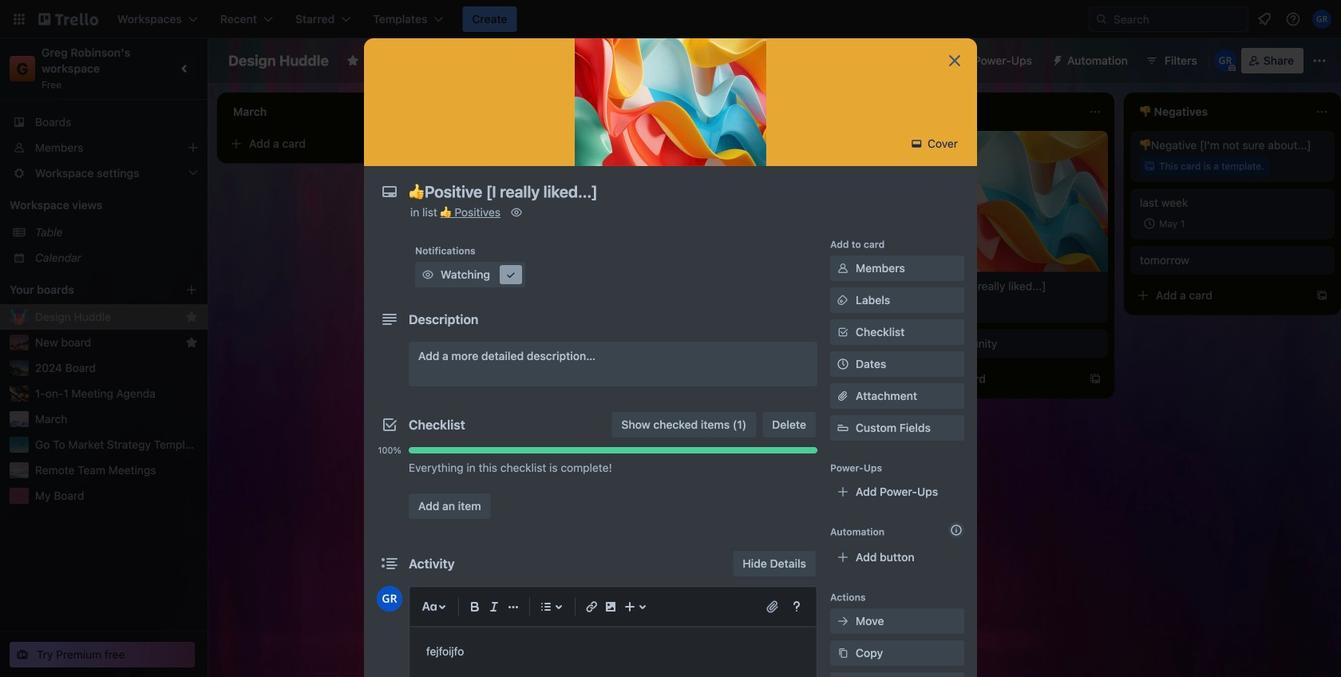 Task type: vqa. For each thing, say whether or not it's contained in the screenshot.
Back to home image
no



Task type: locate. For each thing, give the bounding box(es) containing it.
text formatting group
[[466, 597, 523, 616]]

1 horizontal spatial create from template… image
[[1089, 373, 1102, 385]]

Search field
[[1108, 8, 1248, 30]]

sm image
[[835, 260, 851, 276], [503, 267, 519, 283], [835, 645, 851, 661]]

0 horizontal spatial create from template… image
[[862, 279, 875, 292]]

show menu image
[[1312, 53, 1328, 69]]

search image
[[1096, 13, 1108, 26]]

Main content area, start typing to enter text. text field
[[426, 642, 800, 661]]

2 starred icon image from the top
[[185, 336, 198, 349]]

1 vertical spatial greg robinson (gregrobinson96) image
[[1214, 50, 1237, 72]]

group
[[377, 481, 818, 487]]

2 horizontal spatial create from template… image
[[1316, 289, 1329, 302]]

open information menu image
[[1286, 11, 1302, 27]]

1 vertical spatial starred icon image
[[185, 336, 198, 349]]

editor toolbar
[[417, 594, 810, 620]]

None checkbox
[[1140, 214, 1190, 233], [482, 275, 536, 294], [1140, 214, 1190, 233], [482, 275, 536, 294]]

lists image
[[537, 597, 556, 616]]

greg robinson (gregrobinson96) image
[[1313, 10, 1332, 29], [1214, 50, 1237, 72]]

more formatting image
[[504, 597, 523, 616]]

close dialog image
[[945, 51, 965, 70]]

text styles image
[[420, 597, 439, 616]]

1 starred icon image from the top
[[185, 311, 198, 323]]

customize views image
[[582, 53, 598, 69]]

sm image
[[1045, 48, 1068, 70], [909, 136, 925, 152], [509, 204, 525, 220], [420, 267, 436, 283], [835, 292, 851, 308], [835, 613, 851, 629]]

greg robinson (gregrobinson96) image down search field
[[1214, 50, 1237, 72]]

starred icon image
[[185, 311, 198, 323], [185, 336, 198, 349]]

greg robinson (gregrobinson96) image right open information menu icon at right
[[1313, 10, 1332, 29]]

add board image
[[185, 283, 198, 296]]

0 vertical spatial starred icon image
[[185, 311, 198, 323]]

0 vertical spatial greg robinson (gregrobinson96) image
[[1313, 10, 1332, 29]]

image image
[[601, 597, 620, 616]]

None text field
[[401, 177, 928, 206]]

Board name text field
[[220, 48, 337, 73]]

create from template… image
[[862, 279, 875, 292], [1316, 289, 1329, 302], [1089, 373, 1102, 385]]



Task type: describe. For each thing, give the bounding box(es) containing it.
primary element
[[0, 0, 1342, 38]]

bold ⌘b image
[[466, 597, 485, 616]]

your boards with 8 items element
[[10, 280, 161, 299]]

color: green, title: none image
[[460, 246, 492, 252]]

link ⌘k image
[[582, 597, 601, 616]]

italic ⌘i image
[[485, 597, 504, 616]]

0 notifications image
[[1255, 10, 1274, 29]]

star or unstar board image
[[346, 54, 359, 67]]

greg robinson (gregrobinson96) image
[[377, 586, 402, 612]]

0 horizontal spatial greg robinson (gregrobinson96) image
[[1214, 50, 1237, 72]]

open help dialog image
[[787, 597, 806, 616]]

1 horizontal spatial greg robinson (gregrobinson96) image
[[1313, 10, 1332, 29]]

attach and insert link image
[[765, 599, 781, 615]]



